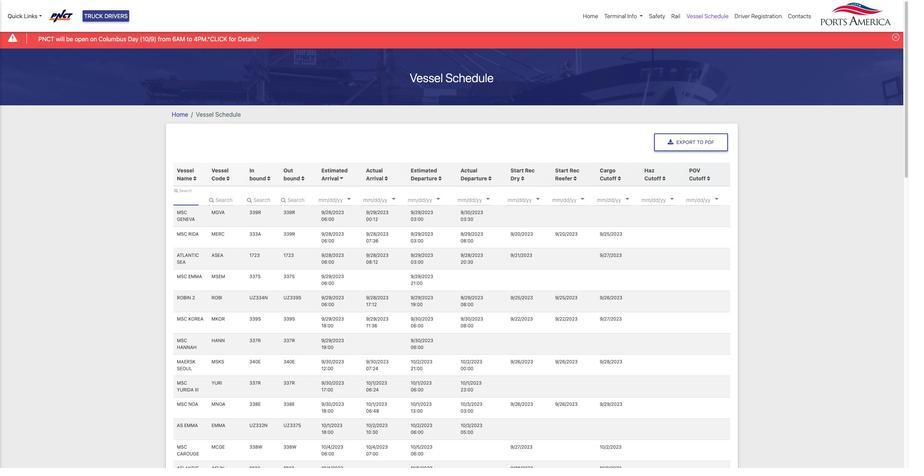 Task type: describe. For each thing, give the bounding box(es) containing it.
safety
[[649, 12, 666, 19]]

18:00 for 10/1/2023 18:00
[[322, 430, 334, 435]]

msc yurida iii
[[177, 380, 199, 393]]

03:30
[[461, 217, 474, 222]]

korea
[[188, 316, 204, 322]]

0 vertical spatial 9/29/2023 19:00
[[411, 295, 433, 307]]

333a
[[250, 231, 261, 237]]

(10/9)
[[140, 35, 156, 42]]

yuri
[[212, 380, 222, 386]]

export to pdf link
[[655, 133, 728, 151]]

msc for msc carouge
[[177, 444, 187, 450]]

out
[[284, 167, 293, 173]]

msc for msc yurida iii
[[177, 380, 187, 386]]

6am
[[172, 35, 185, 42]]

estimated departure
[[411, 167, 437, 181]]

9/27/2023 for 9/21/2023
[[600, 252, 622, 258]]

1 vertical spatial vessel schedule
[[410, 70, 494, 85]]

truck drivers link
[[83, 10, 129, 22]]

06:00 inside 10/5/2023 06:00
[[411, 451, 424, 457]]

out bound
[[284, 167, 302, 181]]

17:00
[[322, 387, 333, 393]]

9/29/2023 18:00
[[322, 316, 344, 329]]

hannah
[[177, 344, 197, 350]]

10/1/2023 23:00
[[461, 380, 482, 393]]

departure for actual
[[461, 175, 487, 181]]

08:00 for 9/29/2023 03:00
[[461, 238, 474, 244]]

pnct
[[38, 35, 54, 42]]

2 337s from the left
[[284, 274, 295, 279]]

pnct will be open on columbus day (10/9) from 6am to 4pm.*click for details*
[[38, 35, 260, 42]]

msem
[[212, 274, 225, 279]]

quick
[[8, 12, 23, 19]]

msc emma
[[177, 274, 202, 279]]

339r for 339r
[[284, 210, 295, 215]]

2
[[192, 295, 195, 301]]

msc carouge
[[177, 444, 199, 457]]

06:00 inside 10/1/2023 06:00
[[411, 387, 424, 393]]

10/1/2023 13:00
[[411, 401, 432, 414]]

vessel schedule link
[[684, 9, 732, 23]]

start rec dry
[[511, 167, 535, 181]]

2 horizontal spatial vessel schedule
[[687, 12, 729, 19]]

driver
[[735, 12, 750, 19]]

vessel code
[[212, 167, 229, 181]]

4pm.*click
[[194, 35, 227, 42]]

10:30
[[366, 430, 378, 435]]

9/21/2023
[[511, 252, 533, 258]]

03:00 for 9/29/2023 00:12
[[411, 217, 424, 222]]

3 mm/dd/yy field from the left
[[407, 194, 453, 205]]

msks
[[212, 359, 224, 365]]

as emma
[[177, 423, 198, 428]]

0 vertical spatial home link
[[580, 9, 602, 23]]

10/5/2023 06:00
[[411, 444, 433, 457]]

339r for 333a
[[284, 231, 295, 237]]

msc for msc emma
[[177, 274, 187, 279]]

9/28/2023 07:36
[[366, 231, 389, 244]]

as
[[177, 423, 183, 428]]

9/27/2023 for 9/22/2023
[[600, 316, 622, 322]]

robin 2
[[177, 295, 195, 301]]

9/29/2023 00:12
[[366, 210, 389, 222]]

details*
[[238, 35, 260, 42]]

haz
[[645, 167, 655, 173]]

00:00
[[461, 366, 474, 371]]

06:48
[[366, 408, 379, 414]]

21:00 for 9/29/2023 21:00
[[411, 280, 423, 286]]

cargo
[[600, 167, 616, 173]]

10/4/2023 for 07:00
[[366, 444, 388, 450]]

1 horizontal spatial home
[[583, 12, 599, 19]]

2 1723 from the left
[[284, 252, 294, 258]]

open
[[75, 35, 89, 42]]

10/1/2023 for 06:00
[[411, 380, 432, 386]]

bound for in
[[250, 175, 266, 181]]

msc hannah
[[177, 338, 197, 350]]

estimated for arrival
[[322, 167, 348, 173]]

open calendar image for 3rd the mm/dd/yy "field" from the left
[[437, 198, 440, 200]]

merc
[[212, 231, 225, 237]]

quick links link
[[8, 12, 42, 20]]

23:00
[[461, 387, 474, 393]]

msc noa
[[177, 401, 198, 407]]

2 horizontal spatial 9/25/2023
[[600, 231, 623, 237]]

cutoff for cargo
[[600, 175, 617, 181]]

1 9/20/2023 from the left
[[511, 231, 533, 237]]

10/2/2023 for 10:30
[[366, 423, 388, 428]]

9/30/2023 06:00 for 9/29/2023 18:00
[[411, 316, 434, 329]]

estimated for departure
[[411, 167, 437, 173]]

06:24
[[366, 387, 379, 393]]

10/2/2023 for 06:00
[[411, 423, 433, 428]]

pnct will be open on columbus day (10/9) from 6am to 4pm.*click for details* alert
[[0, 28, 904, 48]]

msc for msc hannah
[[177, 338, 187, 343]]

07:00
[[366, 451, 379, 457]]

10/1/2023 for 06:24
[[366, 380, 387, 386]]

mgva
[[212, 210, 225, 215]]

9/30/2023 08:00
[[461, 316, 484, 329]]

1 vertical spatial home link
[[172, 111, 188, 118]]

actual arrival
[[366, 167, 384, 181]]

haz cutoff
[[645, 167, 662, 181]]

noa
[[188, 401, 198, 407]]

05:00
[[461, 430, 474, 435]]

9/30/2023 07:24
[[366, 359, 389, 371]]

be
[[66, 35, 73, 42]]

10/2/2023 for 00:00
[[461, 359, 483, 365]]

17:12
[[366, 302, 377, 307]]

20:30
[[461, 259, 474, 265]]

08:00 for 9/29/2023 19:00
[[461, 302, 474, 307]]

msc for msc rida
[[177, 231, 187, 237]]

2 horizontal spatial schedule
[[705, 12, 729, 19]]

9/30/2023 06:00 for 9/29/2023 19:00
[[411, 338, 434, 350]]

07:36
[[366, 238, 379, 244]]

maersk seoul
[[177, 359, 196, 371]]

iii
[[195, 387, 199, 393]]

08:12
[[366, 259, 378, 265]]

safety link
[[646, 9, 669, 23]]

uz339s
[[284, 295, 302, 301]]

4 mm/dd/yy field from the left
[[457, 194, 503, 205]]

1 338e from the left
[[250, 401, 261, 407]]

1 338w from the left
[[250, 444, 263, 450]]

links
[[24, 12, 37, 19]]

9/28/2023 06:00 for 07:36
[[322, 231, 344, 244]]

0 horizontal spatial 9/25/2023
[[511, 295, 533, 301]]

emma for as emma
[[184, 423, 198, 428]]

9/28/2023 08:12
[[366, 252, 389, 265]]

for
[[229, 35, 237, 42]]

10/1/2023 18:00
[[322, 423, 343, 435]]

arrival for estimated arrival
[[322, 175, 339, 181]]

2 340e from the left
[[284, 359, 295, 365]]

9/29/2023 06:00 for 337s
[[322, 274, 344, 286]]

10/5/2023
[[411, 444, 433, 450]]

1 1723 from the left
[[250, 252, 260, 258]]

1 mm/dd/yy field from the left
[[318, 194, 363, 205]]

10/1/2023 for 13:00
[[411, 401, 432, 407]]

open calendar image for fifth the mm/dd/yy "field" from right
[[347, 198, 351, 200]]

start rec reefer
[[556, 167, 580, 181]]

10/2/2023 for 21:00
[[411, 359, 433, 365]]

estimated arrival
[[322, 167, 348, 181]]

10/3/2023 for 03:00
[[461, 401, 483, 407]]

10/4/2023 for 06:00
[[322, 444, 343, 450]]

9/29/2023 06:00 for uz339s
[[322, 295, 344, 307]]

driver registration link
[[732, 9, 785, 23]]

msc geneva
[[177, 210, 195, 222]]



Task type: vqa. For each thing, say whether or not it's contained in the screenshot.
1st bound
yes



Task type: locate. For each thing, give the bounding box(es) containing it.
1 vertical spatial 9/27/2023
[[600, 316, 622, 322]]

9/29/2023 03:00 for 9/28/2023 08:12
[[411, 252, 433, 265]]

0 horizontal spatial estimated
[[322, 167, 348, 173]]

actual for actual arrival
[[366, 167, 383, 173]]

0 vertical spatial 9/29/2023 03:00
[[411, 210, 433, 222]]

drivers
[[105, 12, 128, 19]]

pov cutoff
[[690, 167, 706, 181]]

21:00 inside 10/2/2023 21:00
[[411, 366, 423, 371]]

1 horizontal spatial 338w
[[284, 444, 297, 450]]

0 vertical spatial 08:00
[[461, 238, 474, 244]]

emma right as
[[184, 423, 198, 428]]

uz332n
[[250, 423, 268, 428]]

2 vertical spatial 9/27/2023
[[511, 444, 533, 450]]

338w down uz332n
[[250, 444, 263, 450]]

2 horizontal spatial cutoff
[[690, 175, 706, 181]]

10/1/2023 up 13:00
[[411, 401, 432, 407]]

337r
[[250, 338, 261, 343], [284, 338, 295, 343], [250, 380, 261, 386], [284, 380, 295, 386]]

1 18:00 from the top
[[322, 323, 334, 329]]

3 cutoff from the left
[[690, 175, 706, 181]]

msc down sea
[[177, 274, 187, 279]]

contacts
[[789, 12, 812, 19]]

cutoff down cargo
[[600, 175, 617, 181]]

0 vertical spatial vessel schedule
[[687, 12, 729, 19]]

0 horizontal spatial 340e
[[250, 359, 261, 365]]

18:00 for 9/30/2023 18:00
[[322, 408, 334, 414]]

0 vertical spatial 9/30/2023 06:00
[[411, 316, 434, 329]]

10/1/2023
[[366, 380, 387, 386], [411, 380, 432, 386], [461, 380, 482, 386], [366, 401, 387, 407], [411, 401, 432, 407], [322, 423, 343, 428]]

03:00 for 9/28/2023 08:12
[[411, 259, 424, 265]]

1 08:00 from the top
[[461, 238, 474, 244]]

cutoff down haz
[[645, 175, 662, 181]]

21:00 for 10/2/2023 21:00
[[411, 366, 423, 371]]

2 08:00 from the top
[[461, 302, 474, 307]]

mm/dd/yy field
[[318, 194, 363, 205], [363, 194, 408, 205], [407, 194, 453, 205], [457, 194, 503, 205], [686, 194, 731, 205]]

msc for msc geneva
[[177, 210, 187, 215]]

18:00 inside the 9/29/2023 18:00
[[322, 323, 334, 329]]

mm/dd/yy field down pov cutoff
[[686, 194, 731, 205]]

open calendar image for 1st the mm/dd/yy "field" from the right
[[715, 198, 719, 200]]

dry
[[511, 175, 520, 181]]

0 vertical spatial 9/28/2023 06:00
[[322, 210, 344, 222]]

337s up uz334n
[[250, 274, 261, 279]]

2 vertical spatial vessel schedule
[[196, 111, 241, 118]]

1 bound from the left
[[250, 175, 266, 181]]

18:00 inside 9/30/2023 18:00
[[322, 408, 334, 414]]

0 vertical spatial 19:00
[[411, 302, 423, 307]]

9/27/2023
[[600, 252, 622, 258], [600, 316, 622, 322], [511, 444, 533, 450]]

2 339s from the left
[[284, 316, 295, 322]]

9/28/2023 06:00 for 00:12
[[322, 210, 344, 222]]

1 horizontal spatial vessel schedule
[[410, 70, 494, 85]]

1 horizontal spatial estimated
[[411, 167, 437, 173]]

11:36
[[366, 323, 378, 329]]

home
[[583, 12, 599, 19], [172, 111, 188, 118]]

0 horizontal spatial bound
[[250, 175, 266, 181]]

pdf
[[705, 139, 715, 145]]

9/29/2023 03:00 for 9/29/2023 00:12
[[411, 210, 433, 222]]

1 vertical spatial schedule
[[446, 70, 494, 85]]

10/1/2023 up 06:48 at the left bottom
[[366, 401, 387, 407]]

4 msc from the top
[[177, 316, 187, 322]]

03:00 inside 10/3/2023 03:00
[[461, 408, 474, 414]]

06:00 inside the 10/2/2023 06:00
[[411, 430, 424, 435]]

robi
[[212, 295, 222, 301]]

rec inside start rec dry
[[525, 167, 535, 173]]

msc up the geneva
[[177, 210, 187, 215]]

339s
[[250, 316, 261, 322], [284, 316, 295, 322]]

10/1/2023 for 06:48
[[366, 401, 387, 407]]

1 horizontal spatial 9/20/2023
[[556, 231, 578, 237]]

2 10/3/2023 from the top
[[461, 423, 483, 428]]

quick links
[[8, 12, 37, 19]]

1 horizontal spatial 9/29/2023 19:00
[[411, 295, 433, 307]]

start
[[511, 167, 524, 173], [556, 167, 569, 173]]

6 msc from the top
[[177, 380, 187, 386]]

10/1/2023 06:24
[[366, 380, 387, 393]]

9/29/2023 08:00 down 03:30
[[461, 231, 483, 244]]

0 vertical spatial 10/3/2023
[[461, 401, 483, 407]]

open calendar image for second the mm/dd/yy "field" from left
[[392, 198, 396, 200]]

0 horizontal spatial departure
[[411, 175, 437, 181]]

registration
[[752, 12, 782, 19]]

2 departure from the left
[[461, 175, 487, 181]]

export to pdf
[[677, 139, 715, 145]]

5 mm/dd/yy field from the left
[[686, 194, 731, 205]]

10/4/2023 down 10/1/2023 18:00 at the left
[[322, 444, 343, 450]]

estimated inside estimated departure
[[411, 167, 437, 173]]

2 338e from the left
[[284, 401, 295, 407]]

terminal info link
[[602, 9, 646, 23]]

10/4/2023 06:00
[[322, 444, 343, 457]]

bound for out
[[284, 175, 300, 181]]

08:00
[[461, 238, 474, 244], [461, 302, 474, 307], [461, 323, 474, 329]]

10/1/2023 for 23:00
[[461, 380, 482, 386]]

info
[[628, 12, 637, 19]]

start for dry
[[511, 167, 524, 173]]

10/1/2023 up 23:00 in the right of the page
[[461, 380, 482, 386]]

bound inside in bound
[[250, 175, 266, 181]]

1 horizontal spatial home link
[[580, 9, 602, 23]]

bound down "out"
[[284, 175, 300, 181]]

actual inside "actual arrival"
[[366, 167, 383, 173]]

seoul
[[177, 366, 192, 371]]

337s up uz339s
[[284, 274, 295, 279]]

mm/dd/yy field down estimated arrival
[[318, 194, 363, 205]]

10/3/2023 up 05:00 at the right of page
[[461, 423, 483, 428]]

1 start from the left
[[511, 167, 524, 173]]

1 actual from the left
[[366, 167, 383, 173]]

contacts link
[[785, 9, 815, 23]]

7 msc from the top
[[177, 401, 187, 407]]

emma down "atlantic sea"
[[188, 274, 202, 279]]

vessel name
[[177, 167, 194, 181]]

06:00 inside 10/4/2023 06:00
[[322, 451, 334, 457]]

0 vertical spatial 21:00
[[411, 280, 423, 286]]

9/30/2023 18:00
[[322, 401, 344, 414]]

0 horizontal spatial start
[[511, 167, 524, 173]]

0 horizontal spatial rec
[[525, 167, 535, 173]]

0 horizontal spatial 9/22/2023
[[511, 316, 533, 322]]

10/3/2023 05:00
[[461, 423, 483, 435]]

day
[[128, 35, 139, 42]]

0 horizontal spatial 19:00
[[322, 344, 334, 350]]

9/28/2023
[[322, 210, 344, 215], [322, 231, 344, 237], [366, 231, 389, 237], [322, 252, 344, 258], [366, 252, 389, 258], [461, 252, 483, 258], [366, 295, 389, 301], [600, 359, 623, 365]]

msc left noa
[[177, 401, 187, 407]]

3 08:00 from the top
[[461, 323, 474, 329]]

1 vertical spatial 10/3/2023
[[461, 423, 483, 428]]

1 horizontal spatial 338e
[[284, 401, 295, 407]]

columbus
[[99, 35, 126, 42]]

2 9/22/2023 from the left
[[556, 316, 578, 322]]

1 horizontal spatial 339s
[[284, 316, 295, 322]]

1 vertical spatial 9/29/2023 19:00
[[322, 338, 344, 350]]

export
[[677, 139, 696, 145]]

1 horizontal spatial 19:00
[[411, 302, 423, 307]]

reefer
[[556, 175, 573, 181]]

9/29/2023 08:00 up 9/30/2023 08:00 on the right bottom of the page
[[461, 295, 483, 307]]

21:00 inside the 9/29/2023 21:00
[[411, 280, 423, 286]]

in
[[250, 167, 255, 173]]

8 msc from the top
[[177, 444, 187, 450]]

1 rec from the left
[[525, 167, 535, 173]]

3 9/29/2023 03:00 from the top
[[411, 252, 433, 265]]

2 vertical spatial 9/28/2023 06:00
[[322, 252, 344, 265]]

3 open calendar image from the left
[[437, 198, 440, 200]]

bound down in at left top
[[250, 175, 266, 181]]

1 339s from the left
[[250, 316, 261, 322]]

1 vertical spatial 08:00
[[461, 302, 474, 307]]

2 10/4/2023 from the left
[[366, 444, 388, 450]]

name
[[177, 175, 192, 181]]

rec for start rec dry
[[525, 167, 535, 173]]

1 horizontal spatial actual
[[461, 167, 478, 173]]

carouge
[[177, 451, 199, 457]]

1 arrival from the left
[[322, 175, 339, 181]]

start for reefer
[[556, 167, 569, 173]]

2 msc from the top
[[177, 231, 187, 237]]

9/29/2023 19:00
[[411, 295, 433, 307], [322, 338, 344, 350]]

0 vertical spatial 18:00
[[322, 323, 334, 329]]

10/1/2023 down 10/2/2023 21:00
[[411, 380, 432, 386]]

1 340e from the left
[[250, 359, 261, 365]]

mm/dd/yy field up 9/29/2023 00:12
[[363, 194, 408, 205]]

9/29/2023 03:00 for 9/28/2023 07:36
[[411, 231, 433, 244]]

10/2/2023
[[411, 359, 433, 365], [461, 359, 483, 365], [366, 423, 388, 428], [411, 423, 433, 428], [600, 444, 622, 450]]

actual for actual departure
[[461, 167, 478, 173]]

339s down uz339s
[[284, 316, 295, 322]]

0 horizontal spatial arrival
[[322, 175, 339, 181]]

1 9/28/2023 06:00 from the top
[[322, 210, 344, 222]]

msc inside msc hannah
[[177, 338, 187, 343]]

bound inside out bound
[[284, 175, 300, 181]]

cutoff for pov
[[690, 175, 706, 181]]

msc up carouge
[[177, 444, 187, 450]]

uz337s
[[284, 423, 301, 428]]

338e up uz337s on the left bottom
[[284, 401, 295, 407]]

10/3/2023 03:00
[[461, 401, 483, 414]]

emma
[[188, 274, 202, 279], [184, 423, 198, 428], [212, 423, 225, 428]]

0 horizontal spatial home
[[172, 111, 188, 118]]

atlantic sea
[[177, 252, 199, 265]]

start up reefer
[[556, 167, 569, 173]]

2 vertical spatial schedule
[[215, 111, 241, 118]]

1 horizontal spatial cutoff
[[645, 175, 662, 181]]

1 horizontal spatial 337s
[[284, 274, 295, 279]]

9/30/2023 12:00
[[322, 359, 344, 371]]

1 vertical spatial 9/29/2023 06:00
[[322, 295, 344, 307]]

bound
[[250, 175, 266, 181], [284, 175, 300, 181]]

2 vertical spatial 08:00
[[461, 323, 474, 329]]

0 horizontal spatial home link
[[172, 111, 188, 118]]

1 horizontal spatial 9/25/2023
[[556, 295, 578, 301]]

departure for estimated
[[411, 175, 437, 181]]

1 vertical spatial home
[[172, 111, 188, 118]]

08:00 for 9/30/2023 06:00
[[461, 323, 474, 329]]

2 actual from the left
[[461, 167, 478, 173]]

0 horizontal spatial 339s
[[250, 316, 261, 322]]

msc inside msc carouge
[[177, 444, 187, 450]]

9/28/2023 06:00 for 08:12
[[322, 252, 344, 265]]

1 horizontal spatial bound
[[284, 175, 300, 181]]

1 9/22/2023 from the left
[[511, 316, 533, 322]]

truck drivers
[[84, 12, 128, 19]]

rec left start rec reefer
[[525, 167, 535, 173]]

actual inside actual departure
[[461, 167, 478, 173]]

cutoff
[[600, 175, 617, 181], [645, 175, 662, 181], [690, 175, 706, 181]]

2 9/28/2023 06:00 from the top
[[322, 231, 344, 244]]

cargo cutoff
[[600, 167, 617, 181]]

start inside start rec reefer
[[556, 167, 569, 173]]

cutoff for haz
[[645, 175, 662, 181]]

msc inside msc geneva
[[177, 210, 187, 215]]

1 337s from the left
[[250, 274, 261, 279]]

9/30/2023 17:00
[[322, 380, 344, 393]]

9/29/2023 21:00
[[411, 274, 433, 286]]

10/4/2023 07:00
[[366, 444, 388, 457]]

msc left korea in the left bottom of the page
[[177, 316, 187, 322]]

338e up uz332n
[[250, 401, 261, 407]]

339r
[[250, 210, 261, 215], [284, 210, 295, 215], [284, 231, 295, 237]]

atlantic
[[177, 252, 199, 258]]

schedule
[[705, 12, 729, 19], [446, 70, 494, 85], [215, 111, 241, 118]]

rec up reefer
[[570, 167, 580, 173]]

1 10/4/2023 from the left
[[322, 444, 343, 450]]

0 vertical spatial 9/27/2023
[[600, 252, 622, 258]]

19:00 down the 9/29/2023 21:00 on the bottom of page
[[411, 302, 423, 307]]

21:00
[[411, 280, 423, 286], [411, 366, 423, 371]]

2 estimated from the left
[[411, 167, 437, 173]]

mnoa
[[212, 401, 225, 407]]

18:00 for 9/29/2023 18:00
[[322, 323, 334, 329]]

mm/dd/yy field down estimated departure
[[407, 194, 453, 205]]

start up dry
[[511, 167, 524, 173]]

2 rec from the left
[[570, 167, 580, 173]]

9/29/2023
[[366, 210, 389, 215], [411, 210, 433, 215], [411, 231, 433, 237], [461, 231, 483, 237], [411, 252, 433, 258], [322, 274, 344, 279], [411, 274, 433, 279], [322, 295, 344, 301], [411, 295, 433, 301], [461, 295, 483, 301], [322, 316, 344, 322], [366, 316, 389, 322], [322, 338, 344, 343], [600, 401, 623, 407]]

emma for msc emma
[[188, 274, 202, 279]]

2 21:00 from the top
[[411, 366, 423, 371]]

339s down uz334n
[[250, 316, 261, 322]]

19:00 up the 9/30/2023 12:00
[[322, 344, 334, 350]]

1 9/30/2023 06:00 from the top
[[411, 316, 434, 329]]

00:12
[[366, 217, 378, 222]]

9/29/2023 19:00 down the 9/29/2023 21:00 on the bottom of page
[[411, 295, 433, 307]]

0 horizontal spatial 337s
[[250, 274, 261, 279]]

msc for msc noa
[[177, 401, 187, 407]]

msc inside msc yurida iii
[[177, 380, 187, 386]]

None field
[[173, 194, 198, 205], [208, 194, 233, 205], [246, 194, 271, 205], [280, 194, 305, 205], [173, 194, 198, 205], [208, 194, 233, 205], [246, 194, 271, 205], [280, 194, 305, 205]]

9/29/2023 08:00 for 9/20/2023
[[461, 231, 483, 244]]

2 vertical spatial 18:00
[[322, 430, 334, 435]]

1 horizontal spatial 10/4/2023
[[366, 444, 388, 450]]

start inside start rec dry
[[511, 167, 524, 173]]

2 mm/dd/yy field from the left
[[363, 194, 408, 205]]

1 vertical spatial 9/29/2023 08:00
[[461, 295, 483, 307]]

3 18:00 from the top
[[322, 430, 334, 435]]

1 21:00 from the top
[[411, 280, 423, 286]]

1 vertical spatial 9/30/2023 06:00
[[411, 338, 434, 350]]

rec inside start rec reefer
[[570, 167, 580, 173]]

10/1/2023 up the 06:24
[[366, 380, 387, 386]]

2 9/30/2023 06:00 from the top
[[411, 338, 434, 350]]

1 departure from the left
[[411, 175, 437, 181]]

1 horizontal spatial rec
[[570, 167, 580, 173]]

5 msc from the top
[[177, 338, 187, 343]]

10/3/2023 for 05:00
[[461, 423, 483, 428]]

1 horizontal spatial departure
[[461, 175, 487, 181]]

1 vertical spatial 18:00
[[322, 408, 334, 414]]

18:00 inside 10/1/2023 18:00
[[322, 430, 334, 435]]

1723
[[250, 252, 260, 258], [284, 252, 294, 258]]

1 vertical spatial 9/28/2023 06:00
[[322, 231, 344, 244]]

emma down the mnoa
[[212, 423, 225, 428]]

0 horizontal spatial vessel schedule
[[196, 111, 241, 118]]

rec
[[525, 167, 535, 173], [570, 167, 580, 173]]

1 cutoff from the left
[[600, 175, 617, 181]]

0 horizontal spatial schedule
[[215, 111, 241, 118]]

1 9/29/2023 06:00 from the top
[[322, 274, 344, 286]]

2 cutoff from the left
[[645, 175, 662, 181]]

msc up yurida
[[177, 380, 187, 386]]

3 9/28/2023 06:00 from the top
[[322, 252, 344, 265]]

08:00 inside 9/30/2023 08:00
[[461, 323, 474, 329]]

1 vertical spatial 21:00
[[411, 366, 423, 371]]

1 horizontal spatial schedule
[[446, 70, 494, 85]]

2 18:00 from the top
[[322, 408, 334, 414]]

0 horizontal spatial 9/29/2023 19:00
[[322, 338, 344, 350]]

0 vertical spatial home
[[583, 12, 599, 19]]

0 vertical spatial 9/29/2023 06:00
[[322, 274, 344, 286]]

337s
[[250, 274, 261, 279], [284, 274, 295, 279]]

3 msc from the top
[[177, 274, 187, 279]]

03:00 for 9/28/2023 07:36
[[411, 238, 424, 244]]

2 arrival from the left
[[366, 175, 384, 181]]

mm/dd/yy field up 9/30/2023 03:30
[[457, 194, 503, 205]]

10/4/2023 up '07:00'
[[366, 444, 388, 450]]

sea
[[177, 259, 186, 265]]

robin
[[177, 295, 191, 301]]

close image
[[893, 33, 900, 41]]

9/29/2023 08:00
[[461, 231, 483, 244], [461, 295, 483, 307]]

open calendar image
[[347, 198, 351, 200], [392, 198, 396, 200], [437, 198, 440, 200], [715, 198, 719, 200]]

0 horizontal spatial 10/4/2023
[[322, 444, 343, 450]]

1 vertical spatial 19:00
[[322, 344, 334, 350]]

10/3/2023 down 23:00 in the right of the page
[[461, 401, 483, 407]]

2 9/20/2023 from the left
[[556, 231, 578, 237]]

338w down uz337s on the left bottom
[[284, 444, 297, 450]]

0 horizontal spatial actual
[[366, 167, 383, 173]]

0 horizontal spatial 1723
[[250, 252, 260, 258]]

arrival inside estimated arrival
[[322, 175, 339, 181]]

1 horizontal spatial 1723
[[284, 252, 294, 258]]

rec for start rec reefer
[[570, 167, 580, 173]]

1 9/29/2023 08:00 from the top
[[461, 231, 483, 244]]

0 horizontal spatial 338e
[[250, 401, 261, 407]]

10/1/2023 down 9/30/2023 18:00
[[322, 423, 343, 428]]

msc for msc korea
[[177, 316, 187, 322]]

10/1/2023 06:00
[[411, 380, 432, 393]]

10/2/2023 10:30
[[366, 423, 388, 435]]

2 9/29/2023 06:00 from the top
[[322, 295, 344, 307]]

truck
[[84, 12, 103, 19]]

0 horizontal spatial cutoff
[[600, 175, 617, 181]]

2 338w from the left
[[284, 444, 297, 450]]

0 vertical spatial 9/29/2023 08:00
[[461, 231, 483, 244]]

1 9/29/2023 03:00 from the top
[[411, 210, 433, 222]]

2 open calendar image from the left
[[392, 198, 396, 200]]

arrival for actual arrival
[[366, 175, 384, 181]]

1 10/3/2023 from the top
[[461, 401, 483, 407]]

9/28/2023 17:12
[[366, 295, 389, 307]]

hann
[[212, 338, 225, 343]]

2 9/29/2023 08:00 from the top
[[461, 295, 483, 307]]

1 open calendar image from the left
[[347, 198, 351, 200]]

1 vertical spatial 9/29/2023 03:00
[[411, 231, 433, 244]]

0 vertical spatial schedule
[[705, 12, 729, 19]]

1 estimated from the left
[[322, 167, 348, 173]]

0 horizontal spatial 338w
[[250, 444, 263, 450]]

pnct will be open on columbus day (10/9) from 6am to 4pm.*click for details* link
[[38, 34, 260, 43]]

10/1/2023 for 18:00
[[322, 423, 343, 428]]

msc up "hannah"
[[177, 338, 187, 343]]

0 horizontal spatial 9/20/2023
[[511, 231, 533, 237]]

cutoff down the pov
[[690, 175, 706, 181]]

2 bound from the left
[[284, 175, 300, 181]]

1 horizontal spatial 9/22/2023
[[556, 316, 578, 322]]

10/1/2023 06:48
[[366, 401, 387, 414]]

download image
[[668, 139, 674, 145]]

1 msc from the top
[[177, 210, 187, 215]]

10/4/2023
[[322, 444, 343, 450], [366, 444, 388, 450]]

1 horizontal spatial 340e
[[284, 359, 295, 365]]

2 vertical spatial 9/29/2023 03:00
[[411, 252, 433, 265]]

uz334n
[[250, 295, 268, 301]]

2 start from the left
[[556, 167, 569, 173]]

10/2/2023 06:00
[[411, 423, 433, 435]]

msc left rida
[[177, 231, 187, 237]]

338w
[[250, 444, 263, 450], [284, 444, 297, 450]]

4 open calendar image from the left
[[715, 198, 719, 200]]

9/29/2023 08:00 for 9/25/2023
[[461, 295, 483, 307]]

9/29/2023 19:00 down the 9/29/2023 18:00
[[322, 338, 344, 350]]

in bound
[[250, 167, 268, 181]]

1 horizontal spatial arrival
[[366, 175, 384, 181]]

1 horizontal spatial start
[[556, 167, 569, 173]]

2 9/29/2023 03:00 from the top
[[411, 231, 433, 244]]

9/28/2023 06:00
[[322, 210, 344, 222], [322, 231, 344, 244], [322, 252, 344, 265]]



